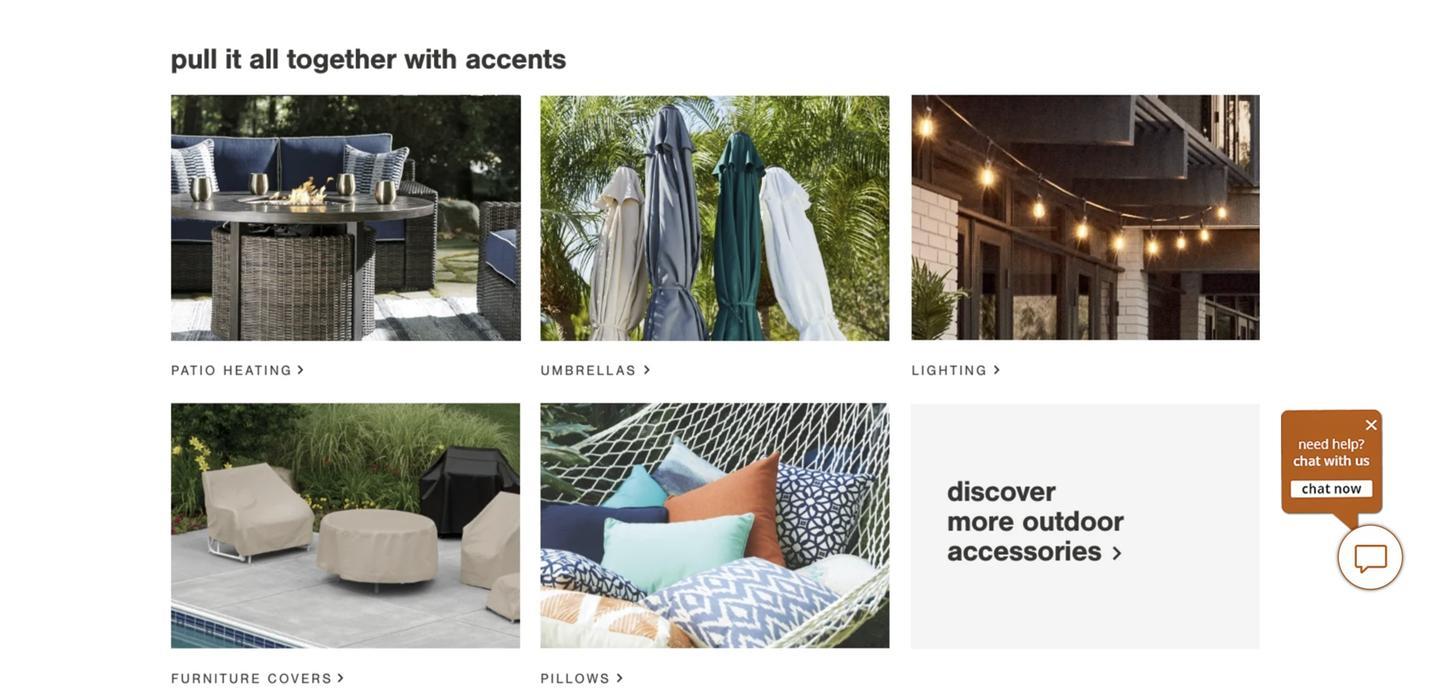 Task type: describe. For each thing, give the bounding box(es) containing it.
chat bubble mobile view image
[[1337, 524, 1405, 592]]



Task type: locate. For each thing, give the bounding box(es) containing it.
dialogue message for liveperson image
[[1281, 409, 1383, 532]]

patio furniture accents image
[[170, 33, 1260, 698]]



Task type: vqa. For each thing, say whether or not it's contained in the screenshot.
add associated with Altari Sofa
no



